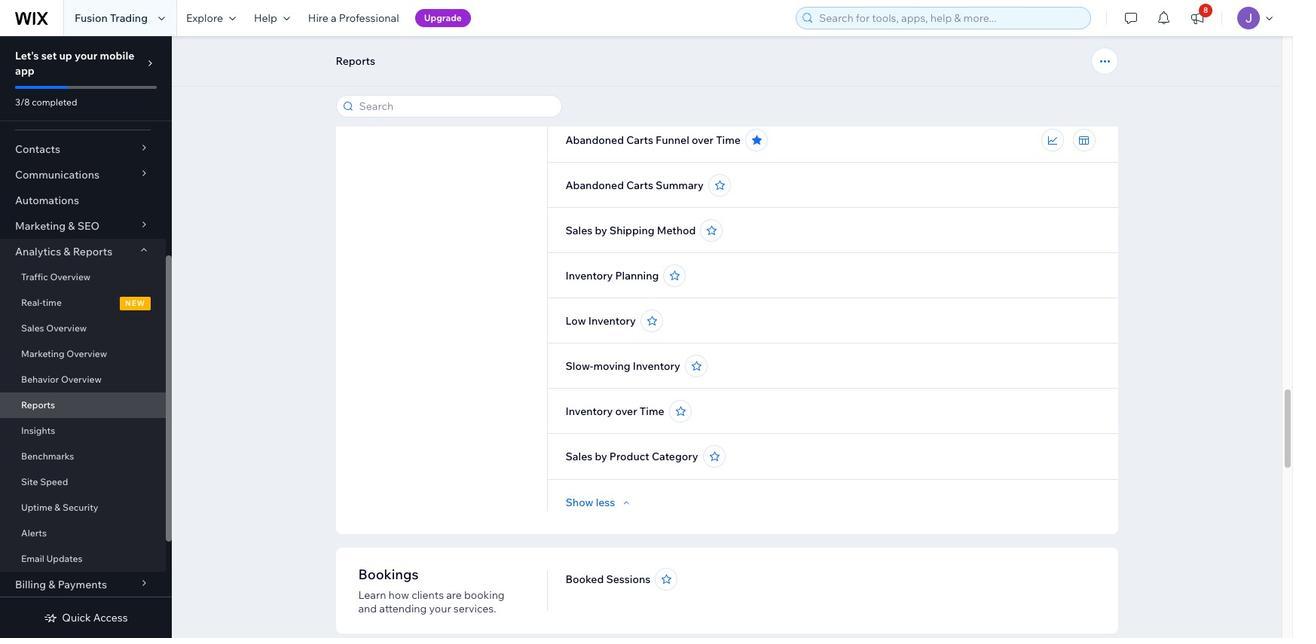 Task type: locate. For each thing, give the bounding box(es) containing it.
marketing overview
[[21, 348, 107, 359]]

method
[[657, 224, 696, 237]]

overview down analytics & reports
[[50, 271, 91, 283]]

by for shipping
[[595, 224, 607, 237]]

& inside popup button
[[64, 245, 70, 258]]

alerts link
[[0, 521, 166, 546]]

sales up show
[[566, 450, 593, 463]]

billing
[[15, 578, 46, 592]]

category
[[652, 450, 698, 463]]

site speed link
[[0, 469, 166, 495]]

overview for behavior overview
[[61, 374, 102, 385]]

2 vertical spatial carts
[[626, 179, 653, 192]]

1 vertical spatial carts
[[626, 133, 653, 147]]

0 horizontal spatial your
[[75, 49, 97, 63]]

by for product
[[595, 450, 607, 463]]

& left 'seo'
[[68, 219, 75, 233]]

email updates
[[21, 553, 82, 564]]

show
[[566, 496, 593, 509]]

abandoned for abandoned carts funnel over time
[[566, 133, 624, 147]]

overview
[[50, 271, 91, 283], [46, 323, 87, 334], [67, 348, 107, 359], [61, 374, 102, 385]]

your right up on the left top of the page
[[75, 49, 97, 63]]

overview down the marketing overview link
[[61, 374, 102, 385]]

overview up marketing overview at left bottom
[[46, 323, 87, 334]]

0 vertical spatial your
[[75, 49, 97, 63]]

1 horizontal spatial over
[[692, 133, 714, 147]]

carts for abandoned carts funnel
[[626, 88, 653, 102]]

& right uptime
[[54, 502, 60, 513]]

reports inside button
[[336, 54, 375, 68]]

reports
[[336, 54, 375, 68], [73, 245, 112, 258], [21, 399, 55, 411]]

0 vertical spatial reports
[[336, 54, 375, 68]]

marketing inside dropdown button
[[15, 219, 66, 233]]

1 vertical spatial over
[[615, 405, 637, 418]]

overview for traffic overview
[[50, 271, 91, 283]]

services.
[[454, 602, 496, 616]]

8
[[1203, 5, 1208, 15]]

low inventory
[[566, 314, 636, 328]]

3 carts from the top
[[626, 179, 653, 192]]

sales down real-
[[21, 323, 44, 334]]

2 by from the top
[[595, 450, 607, 463]]

app
[[15, 64, 35, 78]]

by left shipping
[[595, 224, 607, 237]]

1 vertical spatial marketing
[[21, 348, 65, 359]]

0 vertical spatial over
[[692, 133, 714, 147]]

reports for reports link
[[21, 399, 55, 411]]

over up product
[[615, 405, 637, 418]]

1 vertical spatial reports
[[73, 245, 112, 258]]

marketing up behavior on the bottom of the page
[[21, 348, 65, 359]]

marketing up analytics
[[15, 219, 66, 233]]

hire a professional
[[308, 11, 399, 25]]

contacts
[[15, 142, 60, 156]]

2 vertical spatial reports
[[21, 399, 55, 411]]

access
[[93, 611, 128, 625]]

your
[[75, 49, 97, 63], [429, 602, 451, 616]]

1 vertical spatial sales
[[21, 323, 44, 334]]

slow-moving inventory
[[566, 359, 680, 373]]

hire a professional link
[[299, 0, 408, 36]]

reports button
[[328, 50, 383, 72]]

2 carts from the top
[[626, 133, 653, 147]]

product
[[610, 450, 649, 463]]

sales inside sidebar element
[[21, 323, 44, 334]]

reports up 'insights' on the bottom of the page
[[21, 399, 55, 411]]

inventory
[[566, 269, 613, 283], [588, 314, 636, 328], [633, 359, 680, 373], [566, 405, 613, 418]]

marketing
[[15, 219, 66, 233], [21, 348, 65, 359]]

1 carts from the top
[[626, 88, 653, 102]]

real-
[[21, 297, 42, 308]]

8 button
[[1181, 0, 1214, 36]]

abandoned
[[593, 43, 652, 57], [566, 88, 624, 102], [566, 133, 624, 147], [566, 179, 624, 192]]

1 horizontal spatial your
[[429, 602, 451, 616]]

0 horizontal spatial reports
[[21, 399, 55, 411]]

1 funnel from the top
[[656, 88, 689, 102]]

0 vertical spatial time
[[716, 133, 741, 147]]

funnel up summary at the right top
[[656, 133, 689, 147]]

sales by product category
[[566, 450, 698, 463]]

summary
[[656, 179, 704, 192]]

by left product
[[595, 450, 607, 463]]

reports down 'seo'
[[73, 245, 112, 258]]

up
[[59, 49, 72, 63]]

abandoned for abandoned carts funnel
[[566, 88, 624, 102]]

uptime & security link
[[0, 495, 166, 521]]

0 vertical spatial sales
[[566, 224, 593, 237]]

0 vertical spatial marketing
[[15, 219, 66, 233]]

abandoned down most
[[566, 88, 624, 102]]

time
[[716, 133, 741, 147], [640, 405, 664, 418]]

& down marketing & seo
[[64, 245, 70, 258]]

carts up abandoned carts summary at the top of the page
[[626, 133, 653, 147]]

over
[[692, 133, 714, 147], [615, 405, 637, 418]]

insights link
[[0, 418, 166, 444]]

&
[[68, 219, 75, 233], [64, 245, 70, 258], [54, 502, 60, 513], [48, 578, 55, 592]]

sales overview
[[21, 323, 87, 334]]

alerts
[[21, 528, 47, 539]]

explore
[[186, 11, 223, 25]]

abandoned up sales by shipping method
[[566, 179, 624, 192]]

overview down sales overview link
[[67, 348, 107, 359]]

Search field
[[355, 96, 557, 117]]

time
[[42, 297, 62, 308]]

0 vertical spatial by
[[595, 224, 607, 237]]

2 vertical spatial sales
[[566, 450, 593, 463]]

by
[[595, 224, 607, 237], [595, 450, 607, 463]]

carts
[[626, 88, 653, 102], [626, 133, 653, 147], [626, 179, 653, 192]]

carts down most abandoned products
[[626, 88, 653, 102]]

booking
[[464, 589, 505, 602]]

& for analytics
[[64, 245, 70, 258]]

help
[[254, 11, 277, 25]]

0 vertical spatial carts
[[626, 88, 653, 102]]

1 vertical spatial your
[[429, 602, 451, 616]]

1 horizontal spatial time
[[716, 133, 741, 147]]

1 vertical spatial funnel
[[656, 133, 689, 147]]

uptime & security
[[21, 502, 98, 513]]

funnel for abandoned carts funnel over time
[[656, 133, 689, 147]]

abandoned right most
[[593, 43, 652, 57]]

funnel
[[656, 88, 689, 102], [656, 133, 689, 147]]

abandoned carts summary
[[566, 179, 704, 192]]

funnel for abandoned carts funnel
[[656, 88, 689, 102]]

abandoned down abandoned carts funnel at top
[[566, 133, 624, 147]]

1 by from the top
[[595, 224, 607, 237]]

let's set up your mobile app
[[15, 49, 134, 78]]

1 vertical spatial by
[[595, 450, 607, 463]]

sales overview link
[[0, 316, 166, 341]]

0 vertical spatial funnel
[[656, 88, 689, 102]]

1 horizontal spatial reports
[[73, 245, 112, 258]]

& right the billing
[[48, 578, 55, 592]]

2 funnel from the top
[[656, 133, 689, 147]]

over up summary at the right top
[[692, 133, 714, 147]]

2 horizontal spatial reports
[[336, 54, 375, 68]]

abandoned for abandoned carts summary
[[566, 179, 624, 192]]

payments
[[58, 578, 107, 592]]

reports link
[[0, 393, 166, 418]]

reports down hire a professional on the top of the page
[[336, 54, 375, 68]]

speed
[[40, 476, 68, 488]]

mobile
[[100, 49, 134, 63]]

abandoned carts funnel over time
[[566, 133, 741, 147]]

sales left shipping
[[566, 224, 593, 237]]

funnel down 'products'
[[656, 88, 689, 102]]

your left the services.
[[429, 602, 451, 616]]

0 horizontal spatial time
[[640, 405, 664, 418]]

carts left summary at the right top
[[626, 179, 653, 192]]

quick access button
[[44, 611, 128, 625]]

traffic overview
[[21, 271, 91, 283]]



Task type: describe. For each thing, give the bounding box(es) containing it.
let's
[[15, 49, 39, 63]]

0 horizontal spatial over
[[615, 405, 637, 418]]

behavior overview link
[[0, 367, 166, 393]]

& for uptime
[[54, 502, 60, 513]]

sales for sales by product category
[[566, 450, 593, 463]]

email
[[21, 553, 44, 564]]

planning
[[615, 269, 659, 283]]

updates
[[46, 553, 82, 564]]

inventory right low
[[588, 314, 636, 328]]

how
[[389, 589, 409, 602]]

uptime
[[21, 502, 52, 513]]

quick
[[62, 611, 91, 625]]

sales for sales by shipping method
[[566, 224, 593, 237]]

fusion
[[75, 11, 108, 25]]

sessions
[[606, 573, 651, 586]]

attending
[[379, 602, 427, 616]]

contacts button
[[0, 136, 166, 162]]

analytics & reports button
[[0, 239, 166, 265]]

clients
[[412, 589, 444, 602]]

& for billing
[[48, 578, 55, 592]]

upgrade button
[[415, 9, 471, 27]]

seo
[[77, 219, 100, 233]]

trading
[[110, 11, 148, 25]]

traffic
[[21, 271, 48, 283]]

are
[[446, 589, 462, 602]]

marketing for marketing & seo
[[15, 219, 66, 233]]

most
[[566, 43, 591, 57]]

carts for abandoned carts funnel over time
[[626, 133, 653, 147]]

inventory planning
[[566, 269, 659, 283]]

inventory right the moving
[[633, 359, 680, 373]]

email updates link
[[0, 546, 166, 572]]

learn
[[358, 589, 386, 602]]

set
[[41, 49, 57, 63]]

security
[[62, 502, 98, 513]]

sales by shipping method
[[566, 224, 696, 237]]

marketing for marketing overview
[[21, 348, 65, 359]]

reports inside popup button
[[73, 245, 112, 258]]

billing & payments
[[15, 578, 107, 592]]

booked
[[566, 573, 604, 586]]

show less button
[[566, 496, 633, 509]]

marketing & seo button
[[0, 213, 166, 239]]

inventory over time
[[566, 405, 664, 418]]

traffic overview link
[[0, 265, 166, 290]]

1 vertical spatial time
[[640, 405, 664, 418]]

inventory up low inventory
[[566, 269, 613, 283]]

overview for marketing overview
[[67, 348, 107, 359]]

Search for tools, apps, help & more... field
[[815, 8, 1086, 29]]

marketing & seo
[[15, 219, 100, 233]]

quick access
[[62, 611, 128, 625]]

insights
[[21, 425, 55, 436]]

communications button
[[0, 162, 166, 188]]

upgrade
[[424, 12, 462, 23]]

show less
[[566, 496, 615, 509]]

fusion trading
[[75, 11, 148, 25]]

completed
[[32, 96, 77, 108]]

& for marketing
[[68, 219, 75, 233]]

professional
[[339, 11, 399, 25]]

most abandoned products
[[566, 43, 699, 57]]

3/8 completed
[[15, 96, 77, 108]]

benchmarks
[[21, 451, 74, 462]]

low
[[566, 314, 586, 328]]

reports for reports button at the left
[[336, 54, 375, 68]]

help button
[[245, 0, 299, 36]]

real-time
[[21, 297, 62, 308]]

site speed
[[21, 476, 68, 488]]

behavior
[[21, 374, 59, 385]]

slow-
[[566, 359, 593, 373]]

hire
[[308, 11, 328, 25]]

inventory down 'slow-'
[[566, 405, 613, 418]]

abandoned carts funnel
[[566, 88, 689, 102]]

automations link
[[0, 188, 166, 213]]

3/8
[[15, 96, 30, 108]]

new
[[125, 298, 145, 308]]

bookings learn how clients are booking and attending your services.
[[358, 566, 505, 616]]

automations
[[15, 194, 79, 207]]

communications
[[15, 168, 100, 182]]

sales for sales overview
[[21, 323, 44, 334]]

and
[[358, 602, 377, 616]]

products
[[654, 43, 699, 57]]

site
[[21, 476, 38, 488]]

analytics
[[15, 245, 61, 258]]

sidebar element
[[0, 36, 172, 638]]

booked sessions
[[566, 573, 651, 586]]

a
[[331, 11, 337, 25]]

analytics & reports
[[15, 245, 112, 258]]

overview for sales overview
[[46, 323, 87, 334]]

behavior overview
[[21, 374, 102, 385]]

your inside let's set up your mobile app
[[75, 49, 97, 63]]

carts for abandoned carts summary
[[626, 179, 653, 192]]

your inside bookings learn how clients are booking and attending your services.
[[429, 602, 451, 616]]

shipping
[[610, 224, 655, 237]]



Task type: vqa. For each thing, say whether or not it's contained in the screenshot.
Insights link
yes



